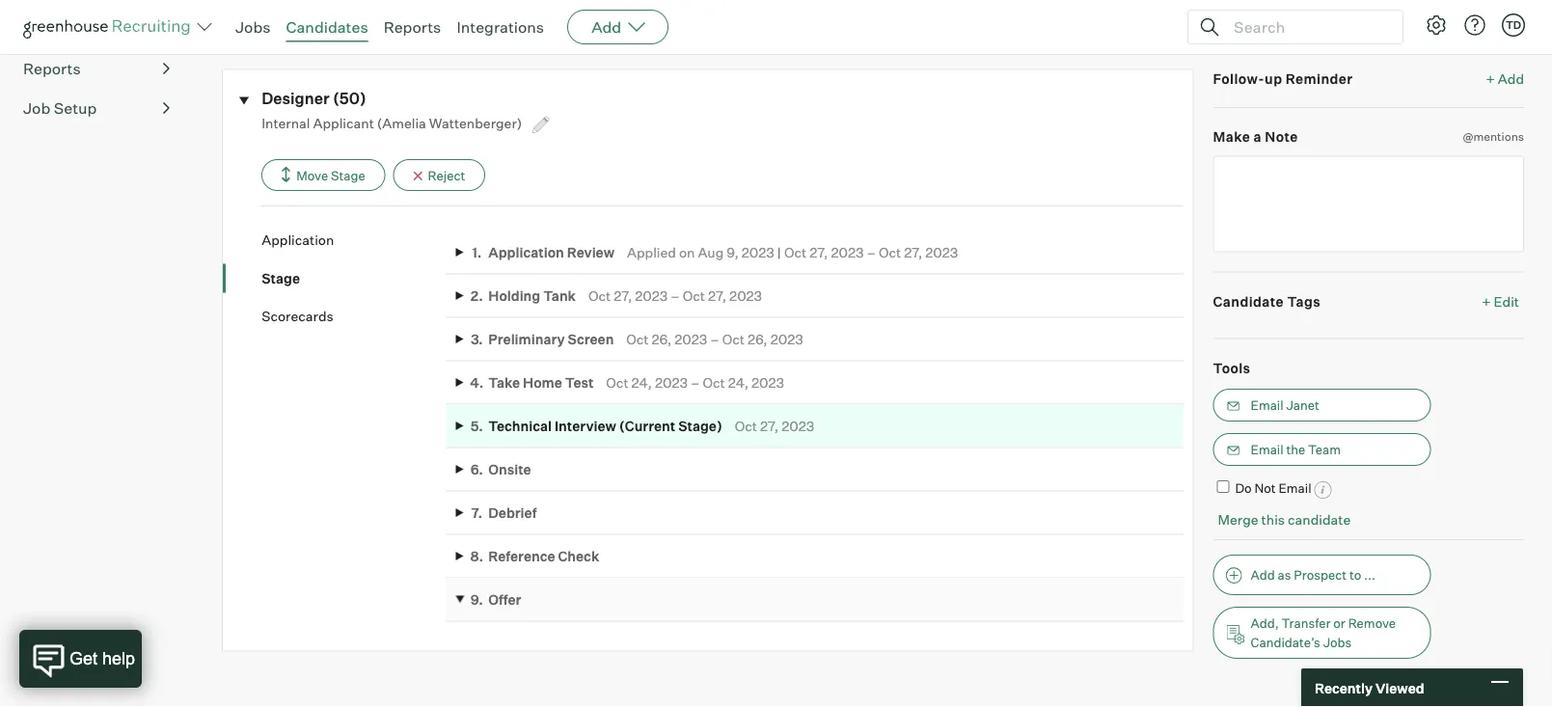 Task type: locate. For each thing, give the bounding box(es) containing it.
1
[[243, 16, 248, 32]]

move stage button
[[262, 159, 386, 191]]

0 vertical spatial jobs
[[235, 17, 271, 37]]

add for add
[[592, 17, 621, 37]]

job inside on 1 job link
[[251, 16, 275, 32]]

internal applicant (amelia wattenberger)
[[262, 114, 525, 131]]

4.
[[470, 374, 484, 391]]

1 horizontal spatial jobs
[[1323, 635, 1352, 650]]

activity feed
[[297, 16, 380, 32]]

on 1 job
[[222, 16, 275, 32]]

2 horizontal spatial add
[[1498, 70, 1524, 87]]

reference
[[488, 548, 555, 565]]

follow
[[1483, 18, 1524, 35]]

interview
[[555, 418, 616, 434]]

24, up oct 27, 2023
[[728, 374, 749, 391]]

0 horizontal spatial jobs
[[235, 17, 271, 37]]

None text field
[[1213, 156, 1524, 252]]

holding
[[488, 287, 540, 304]]

application down move
[[262, 232, 334, 249]]

email right not at the bottom
[[1279, 481, 1312, 496]]

a
[[1254, 128, 1262, 145]]

1 vertical spatial +
[[1482, 293, 1491, 310]]

preliminary
[[488, 331, 565, 348]]

email janet
[[1251, 398, 1320, 413]]

1 vertical spatial email
[[1251, 442, 1284, 457]]

0 vertical spatial stage
[[331, 167, 365, 183]]

reports link right feed
[[384, 17, 441, 37]]

pipeline
[[23, 19, 81, 39]]

@mentions
[[1463, 129, 1524, 144]]

application up holding
[[488, 244, 564, 261]]

add
[[592, 17, 621, 37], [1498, 70, 1524, 87], [1251, 567, 1275, 583]]

0 vertical spatial add
[[592, 17, 621, 37]]

email inside button
[[1251, 442, 1284, 457]]

add inside popup button
[[592, 17, 621, 37]]

linkedin link
[[468, 16, 523, 44]]

2 vertical spatial add
[[1251, 567, 1275, 583]]

email left janet
[[1251, 398, 1284, 413]]

job left setup
[[23, 99, 50, 118]]

0 vertical spatial job
[[251, 16, 275, 32]]

+ add link
[[1486, 69, 1524, 88]]

0 vertical spatial email
[[1251, 398, 1284, 413]]

27,
[[810, 244, 828, 261], [904, 244, 923, 261], [614, 287, 632, 304], [708, 287, 727, 304], [760, 418, 779, 434]]

take
[[488, 374, 520, 391]]

+ left edit at the top right of the page
[[1482, 293, 1491, 310]]

stage link
[[262, 269, 446, 288]]

0 horizontal spatial add
[[592, 17, 621, 37]]

1 vertical spatial job
[[23, 99, 50, 118]]

1 horizontal spatial reports link
[[384, 17, 441, 37]]

1.
[[472, 244, 482, 261]]

viewed
[[1376, 679, 1425, 696]]

feed
[[349, 16, 380, 32]]

move
[[296, 167, 328, 183]]

stage)
[[678, 418, 722, 434]]

email inside button
[[1251, 398, 1284, 413]]

(current
[[619, 418, 676, 434]]

add, transfer or remove candidate's jobs
[[1251, 615, 1396, 650]]

up
[[1265, 70, 1283, 87]]

add inside button
[[1251, 567, 1275, 583]]

job right 1
[[251, 16, 275, 32]]

Do Not Email checkbox
[[1217, 481, 1230, 493]]

1 horizontal spatial 26,
[[748, 331, 768, 348]]

– right |
[[867, 244, 876, 261]]

0 horizontal spatial job
[[23, 99, 50, 118]]

–
[[867, 244, 876, 261], [671, 287, 680, 304], [710, 331, 719, 348], [691, 374, 700, 391]]

email the team button
[[1213, 433, 1431, 466]]

stage right move
[[331, 167, 365, 183]]

24,
[[632, 374, 652, 391], [728, 374, 749, 391]]

1 horizontal spatial add
[[1251, 567, 1275, 583]]

9.
[[471, 591, 483, 608]]

1 horizontal spatial application
[[488, 244, 564, 261]]

0 horizontal spatial reports link
[[23, 57, 170, 80]]

candidates link
[[286, 17, 368, 37]]

email for email the team
[[1251, 442, 1284, 457]]

do not email
[[1235, 481, 1312, 496]]

td button
[[1498, 10, 1529, 41]]

email the team
[[1251, 442, 1341, 457]]

6. onsite
[[471, 461, 531, 478]]

candidate's
[[1251, 635, 1321, 650]]

merge this candidate link
[[1218, 511, 1351, 528]]

technical
[[488, 418, 552, 434]]

reports
[[384, 17, 441, 37], [23, 59, 81, 78]]

3.
[[471, 331, 483, 348]]

add as prospect to ...
[[1251, 567, 1376, 583]]

26,
[[652, 331, 672, 348], [748, 331, 768, 348]]

add, transfer or remove candidate's jobs button
[[1213, 607, 1431, 659]]

candidate tags
[[1213, 293, 1321, 310]]

0 horizontal spatial 24,
[[632, 374, 652, 391]]

26, up oct 27, 2023
[[748, 331, 768, 348]]

0 horizontal spatial application
[[262, 232, 334, 249]]

1 vertical spatial stage
[[262, 270, 300, 287]]

1 horizontal spatial 24,
[[728, 374, 749, 391]]

26, up 4. take home test oct 24, 2023 – oct 24, 2023
[[652, 331, 672, 348]]

scorecards
[[262, 308, 334, 325]]

0 horizontal spatial 26,
[[652, 331, 672, 348]]

reports link down pipeline link
[[23, 57, 170, 80]]

debrief
[[488, 504, 537, 521]]

1 vertical spatial jobs
[[1323, 635, 1352, 650]]

follow-up reminder
[[1213, 70, 1353, 87]]

0 vertical spatial reports
[[384, 17, 441, 37]]

td button
[[1502, 14, 1525, 37]]

jobs
[[235, 17, 271, 37], [1323, 635, 1352, 650]]

add for add as prospect to ...
[[1251, 567, 1275, 583]]

reports right feed
[[384, 17, 441, 37]]

aug
[[698, 244, 724, 261]]

2023
[[742, 244, 775, 261], [831, 244, 864, 261], [925, 244, 958, 261], [635, 287, 668, 304], [729, 287, 762, 304], [675, 331, 707, 348], [771, 331, 803, 348], [655, 374, 688, 391], [752, 374, 784, 391], [782, 418, 814, 434]]

reject button
[[393, 159, 485, 191]]

stage up scorecards
[[262, 270, 300, 287]]

+ down follow
[[1486, 70, 1495, 87]]

tags
[[1287, 293, 1321, 310]]

candidate
[[1288, 511, 1351, 528]]

4. take home test oct 24, 2023 – oct 24, 2023
[[470, 374, 784, 391]]

activity
[[297, 16, 346, 32]]

email left the 'the'
[[1251, 442, 1284, 457]]

details link
[[402, 16, 446, 44]]

email janet button
[[1213, 389, 1431, 422]]

0 vertical spatial +
[[1486, 70, 1495, 87]]

add,
[[1251, 615, 1279, 631]]

transfer
[[1282, 615, 1331, 631]]

24, down 3. preliminary screen oct 26, 2023 – oct 26, 2023
[[632, 374, 652, 391]]

make
[[1213, 128, 1251, 145]]

– down on
[[671, 287, 680, 304]]

oct
[[784, 244, 807, 261], [879, 244, 901, 261], [588, 287, 611, 304], [683, 287, 705, 304], [626, 331, 649, 348], [722, 331, 745, 348], [606, 374, 629, 391], [703, 374, 725, 391], [735, 418, 757, 434]]

reports down pipeline
[[23, 59, 81, 78]]

1 horizontal spatial stage
[[331, 167, 365, 183]]

0 vertical spatial reports link
[[384, 17, 441, 37]]

0 horizontal spatial reports
[[23, 59, 81, 78]]

1. application review applied on  aug 9, 2023 | oct 27, 2023 – oct 27, 2023
[[472, 244, 958, 261]]

2 26, from the left
[[748, 331, 768, 348]]

merge
[[1218, 511, 1259, 528]]

– down "1. application review applied on  aug 9, 2023 | oct 27, 2023 – oct 27, 2023"
[[710, 331, 719, 348]]

or
[[1334, 615, 1346, 631]]

1 horizontal spatial job
[[251, 16, 275, 32]]

+ edit link
[[1477, 288, 1524, 315]]

as
[[1278, 567, 1291, 583]]

1 24, from the left
[[632, 374, 652, 391]]

5. technical interview (current stage)
[[471, 418, 722, 434]]

email for email janet
[[1251, 398, 1284, 413]]

prospect
[[1294, 567, 1347, 583]]



Task type: vqa. For each thing, say whether or not it's contained in the screenshot.
top Goals!!
no



Task type: describe. For each thing, give the bounding box(es) containing it.
candidate
[[1213, 293, 1284, 310]]

6.
[[471, 461, 483, 478]]

@mentions link
[[1463, 127, 1524, 146]]

candidates
[[286, 17, 368, 37]]

do
[[1235, 481, 1252, 496]]

add as prospect to ... button
[[1213, 555, 1431, 595]]

2. holding tank oct 27, 2023 – oct 27, 2023
[[471, 287, 762, 304]]

recently viewed
[[1315, 679, 1425, 696]]

td
[[1506, 18, 1522, 31]]

+ edit
[[1482, 293, 1520, 310]]

2 vertical spatial email
[[1279, 481, 1312, 496]]

edit
[[1494, 293, 1520, 310]]

3. preliminary screen oct 26, 2023 – oct 26, 2023
[[471, 331, 803, 348]]

check
[[558, 548, 599, 565]]

+ for + edit
[[1482, 293, 1491, 310]]

activity feed link
[[297, 16, 380, 44]]

remove
[[1348, 615, 1396, 631]]

0 horizontal spatial stage
[[262, 270, 300, 287]]

follow link
[[1483, 17, 1524, 36]]

wattenberger)
[[429, 114, 522, 131]]

not
[[1255, 481, 1276, 496]]

7.
[[471, 504, 482, 521]]

reminder
[[1286, 70, 1353, 87]]

+ for + add
[[1486, 70, 1495, 87]]

recently
[[1315, 679, 1373, 696]]

greenhouse recruiting image
[[23, 15, 197, 39]]

1 vertical spatial reports link
[[23, 57, 170, 80]]

...
[[1364, 567, 1376, 583]]

add button
[[567, 10, 669, 44]]

team
[[1308, 442, 1341, 457]]

integrations
[[457, 17, 544, 37]]

on 1 job link
[[222, 16, 275, 44]]

|
[[777, 244, 781, 261]]

test
[[565, 374, 594, 391]]

integrations link
[[457, 17, 544, 37]]

jobs link
[[235, 17, 271, 37]]

applied
[[627, 244, 676, 261]]

+ add
[[1486, 70, 1524, 87]]

the
[[1286, 442, 1306, 457]]

on
[[222, 16, 240, 32]]

janet
[[1286, 398, 1320, 413]]

designer
[[262, 89, 330, 108]]

reject
[[428, 167, 465, 183]]

jobs inside add, transfer or remove candidate's jobs
[[1323, 635, 1352, 650]]

merge this candidate
[[1218, 511, 1351, 528]]

on
[[679, 244, 695, 261]]

tools
[[1213, 359, 1251, 376]]

setup
[[54, 99, 97, 118]]

this
[[1262, 511, 1285, 528]]

tank
[[543, 287, 576, 304]]

job inside job setup link
[[23, 99, 50, 118]]

1 26, from the left
[[652, 331, 672, 348]]

1 horizontal spatial reports
[[384, 17, 441, 37]]

offer
[[488, 591, 521, 608]]

5.
[[471, 418, 483, 434]]

to
[[1350, 567, 1362, 583]]

7. debrief
[[471, 504, 537, 521]]

job setup link
[[23, 97, 170, 120]]

internal
[[262, 114, 310, 131]]

configure image
[[1425, 14, 1448, 37]]

2 24, from the left
[[728, 374, 749, 391]]

oct 27, 2023
[[735, 418, 814, 434]]

screen
[[568, 331, 614, 348]]

8.
[[470, 548, 483, 565]]

2.
[[471, 287, 483, 304]]

follow-
[[1213, 70, 1265, 87]]

make a note
[[1213, 128, 1298, 145]]

review
[[567, 244, 615, 261]]

1 vertical spatial reports
[[23, 59, 81, 78]]

Search text field
[[1229, 13, 1385, 41]]

job setup
[[23, 99, 97, 118]]

– up stage)
[[691, 374, 700, 391]]

applicant
[[313, 114, 374, 131]]

1 vertical spatial add
[[1498, 70, 1524, 87]]

stage inside button
[[331, 167, 365, 183]]

home
[[523, 374, 562, 391]]



